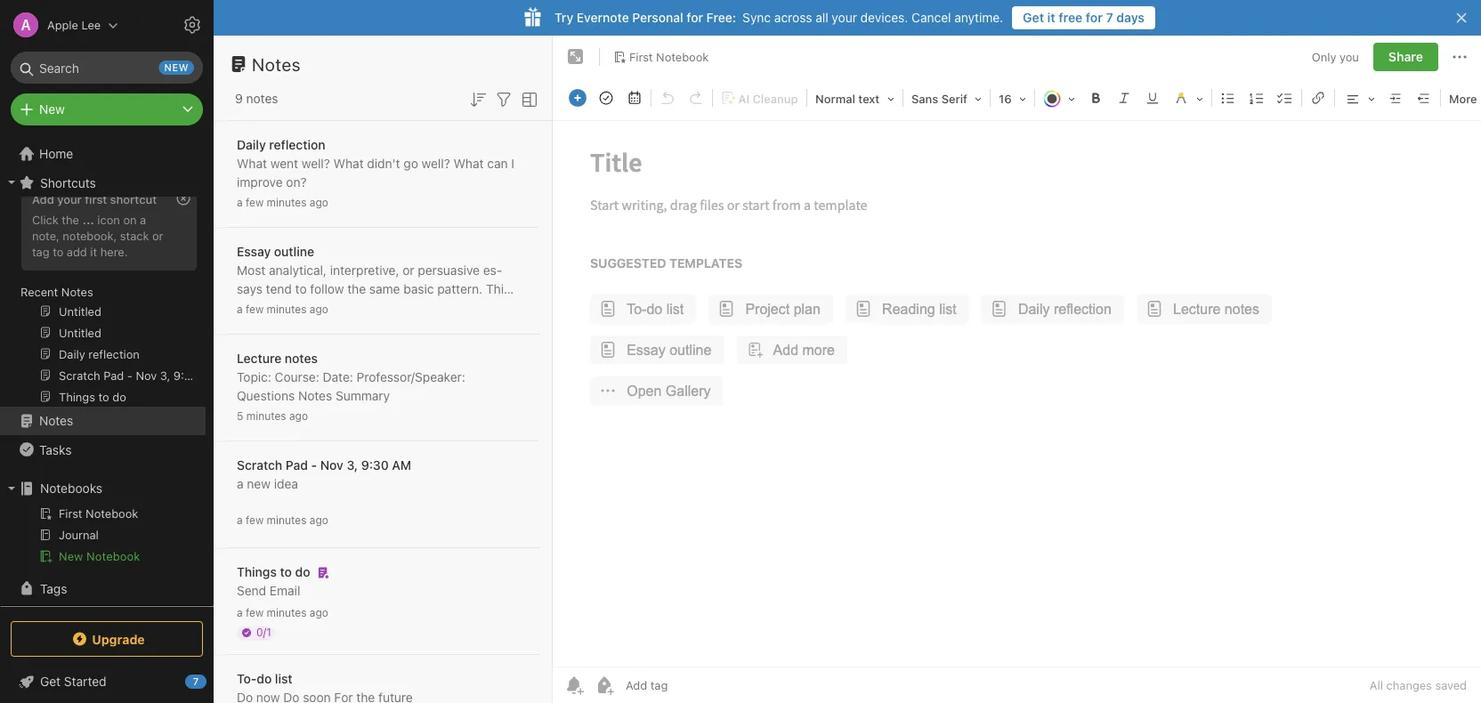 Task type: vqa. For each thing, say whether or not it's contained in the screenshot.
bottom 'First Notebook'
no



Task type: describe. For each thing, give the bounding box(es) containing it.
a down send
[[237, 607, 243, 619]]

scratch
[[237, 458, 282, 473]]

add your first shortcut
[[32, 192, 157, 206]]

es
[[483, 263, 502, 278]]

or inside "icon on a note, notebook, stack or tag to add it here."
[[152, 229, 163, 242]]

your inside group
[[57, 192, 82, 206]]

serif
[[942, 92, 968, 106]]

click
[[32, 213, 59, 226]]

first notebook button
[[607, 45, 715, 69]]

9:30
[[361, 458, 389, 473]]

5 minutes ago
[[237, 410, 308, 422]]

questions
[[237, 389, 295, 403]]

it inside "icon on a note, notebook, stack or tag to add it here."
[[90, 245, 97, 258]]

first
[[629, 50, 653, 63]]

to-do list button
[[214, 655, 540, 703]]

group containing add your first shortcut
[[0, 175, 206, 414]]

tag
[[32, 245, 49, 258]]

new for new notebook
[[59, 550, 83, 563]]

tree containing home
[[0, 140, 214, 670]]

few for most analytical, interpretive, or persuasive es says tend to follow the same basic pattern. this structure should help you formulate effective outlines for most ...
[[246, 303, 264, 316]]

try evernote personal for free: sync across all your devices. cancel anytime.
[[555, 10, 1004, 25]]

7 inside help and learning task checklist field
[[193, 676, 199, 688]]

more actions image
[[1449, 46, 1471, 68]]

notebook for first notebook
[[656, 50, 709, 63]]

few for a new idea
[[246, 514, 264, 527]]

saved
[[1436, 679, 1467, 692]]

all changes saved
[[1370, 679, 1467, 692]]

recent
[[20, 285, 58, 298]]

analytical,
[[269, 263, 327, 278]]

a few minutes ago for a new idea
[[237, 514, 328, 527]]

task image
[[594, 85, 619, 110]]

2 what from the left
[[334, 156, 364, 171]]

expand note image
[[565, 46, 587, 68]]

notes up the 9 notes
[[252, 53, 301, 74]]

notes link
[[0, 407, 206, 435]]

normal text
[[816, 92, 880, 106]]

all
[[1370, 679, 1384, 692]]

3 what from the left
[[454, 156, 484, 171]]

numbered list image
[[1245, 85, 1270, 110]]

daily reflection
[[237, 138, 325, 152]]

only
[[1312, 50, 1337, 63]]

bulleted list image
[[1216, 85, 1241, 110]]

minutes for a new idea
[[267, 514, 307, 527]]

add
[[32, 192, 54, 206]]

new notebook button
[[0, 546, 206, 567]]

on
[[123, 213, 137, 226]]

the inside most analytical, interpretive, or persuasive es says tend to follow the same basic pattern. this structure should help you formulate effective outlines for most ...
[[347, 282, 366, 296]]

lecture notes
[[237, 351, 318, 366]]

topic:
[[237, 370, 271, 385]]

lee
[[81, 18, 101, 32]]

4 a few minutes ago from the top
[[237, 607, 328, 619]]

most analytical, interpretive, or persuasive es says tend to follow the same basic pattern. this structure should help you formulate effective outlines for most ...
[[237, 263, 510, 334]]

minutes for most analytical, interpretive, or persuasive es says tend to follow the same basic pattern. this structure should help you formulate effective outlines for most ...
[[267, 303, 307, 316]]

personal
[[632, 10, 684, 25]]

... inside group
[[82, 213, 94, 226]]

summary
[[336, 389, 390, 403]]

new inside search field
[[164, 62, 189, 73]]

upgrade button
[[11, 621, 203, 657]]

More field
[[1443, 85, 1481, 110]]

Sort options field
[[467, 87, 489, 110]]

follow
[[310, 282, 344, 296]]

note list element
[[214, 36, 553, 703]]

Font family field
[[905, 85, 988, 111]]

started
[[64, 674, 106, 689]]

notebooks
[[40, 481, 102, 496]]

notes inside topic: course: date: professor/speaker: questions notes summary
[[298, 389, 332, 403]]

try
[[555, 10, 574, 25]]

1 horizontal spatial do
[[295, 565, 310, 580]]

email
[[270, 584, 300, 598]]

free
[[1059, 10, 1083, 25]]

checklist image
[[1273, 85, 1298, 110]]

tend
[[266, 282, 292, 296]]

should
[[293, 300, 331, 315]]

changes
[[1387, 679, 1432, 692]]

... inside most analytical, interpretive, or persuasive es says tend to follow the same basic pattern. this structure should help you formulate effective outlines for most ...
[[337, 319, 347, 334]]

pattern.
[[437, 282, 483, 296]]

share
[[1389, 49, 1424, 64]]

new search field
[[23, 52, 194, 84]]

minutes for what went well? what didn't go well? what can i improve on?
[[267, 196, 307, 209]]

course:
[[275, 370, 319, 385]]

lecture
[[237, 351, 282, 366]]

to for says
[[295, 282, 307, 296]]

here.
[[100, 245, 128, 258]]

add filters image
[[493, 89, 515, 110]]

notes inside group
[[61, 285, 93, 298]]

what went well? what didn't go well? what can i improve on?
[[237, 156, 515, 190]]

days
[[1117, 10, 1145, 25]]

ago for what went well? what didn't go well? what can i improve on?
[[310, 196, 328, 209]]

notebooks link
[[0, 475, 206, 503]]

4 few from the top
[[246, 607, 264, 619]]

things
[[237, 565, 277, 580]]

devices.
[[861, 10, 908, 25]]

tags button
[[0, 574, 206, 603]]

normal
[[816, 92, 856, 106]]

ago down questions
[[289, 410, 308, 422]]

note window element
[[553, 36, 1481, 703]]

a up the 'things'
[[237, 514, 243, 527]]

to for or
[[53, 245, 64, 258]]

Search text field
[[23, 52, 191, 84]]

a few minutes ago for what went well? what didn't go well? what can i improve on?
[[237, 196, 328, 209]]

sans serif
[[912, 92, 968, 106]]

notes for lecture notes
[[285, 351, 318, 366]]

icon
[[97, 213, 120, 226]]

a down improve
[[237, 196, 243, 209]]

1 horizontal spatial to
[[280, 565, 292, 580]]

recent notes
[[20, 285, 93, 298]]

calendar event image
[[622, 85, 647, 110]]

Account field
[[0, 7, 119, 43]]

notebook,
[[63, 229, 117, 242]]

shortcut
[[110, 192, 157, 206]]

get started
[[40, 674, 106, 689]]

stack
[[120, 229, 149, 242]]

notes up the tasks
[[39, 414, 73, 428]]

idea
[[274, 477, 298, 491]]

new inside scratch pad - nov 3, 9:30 am a new idea
[[247, 477, 271, 491]]

didn't
[[367, 156, 400, 171]]

View options field
[[515, 87, 540, 110]]

evernote
[[577, 10, 629, 25]]

tasks button
[[0, 435, 206, 464]]

you inside most analytical, interpretive, or persuasive es says tend to follow the same basic pattern. this structure should help you formulate effective outlines for most ...
[[363, 300, 383, 315]]

0/1
[[256, 626, 271, 639]]

2 well? from the left
[[422, 156, 450, 171]]

16
[[999, 92, 1012, 106]]

settings image
[[182, 14, 203, 36]]

can
[[487, 156, 508, 171]]

interpretive,
[[330, 263, 399, 278]]

add a reminder image
[[564, 675, 585, 696]]

insert link image
[[1306, 85, 1331, 110]]

anytime.
[[955, 10, 1004, 25]]

apple
[[47, 18, 78, 32]]

More actions field
[[1449, 43, 1471, 71]]

Alignment field
[[1337, 85, 1382, 111]]

on?
[[286, 175, 307, 190]]

first
[[85, 192, 107, 206]]

reflection
[[269, 138, 325, 152]]

text
[[859, 92, 880, 106]]

date:
[[323, 370, 353, 385]]

only you
[[1312, 50, 1359, 63]]



Task type: locate. For each thing, give the bounding box(es) containing it.
Note Editor text field
[[553, 121, 1481, 667]]

7 left days
[[1106, 10, 1113, 25]]

for for free:
[[687, 10, 703, 25]]

get inside button
[[1023, 10, 1044, 25]]

your
[[832, 10, 857, 25], [57, 192, 82, 206]]

0 horizontal spatial it
[[90, 245, 97, 258]]

a inside "icon on a note, notebook, stack or tag to add it here."
[[140, 213, 146, 226]]

ago up most
[[310, 303, 328, 316]]

1 vertical spatial to
[[295, 282, 307, 296]]

a few minutes ago down 'on?'
[[237, 196, 328, 209]]

0 horizontal spatial or
[[152, 229, 163, 242]]

you right only
[[1340, 50, 1359, 63]]

notes for 9 notes
[[246, 91, 278, 106]]

1 vertical spatial or
[[403, 263, 415, 278]]

1 vertical spatial do
[[257, 672, 272, 686]]

Insert field
[[564, 85, 591, 110]]

most
[[237, 263, 266, 278]]

1 vertical spatial ...
[[337, 319, 347, 334]]

0 horizontal spatial what
[[237, 156, 267, 171]]

underline image
[[1140, 85, 1165, 110]]

0 vertical spatial do
[[295, 565, 310, 580]]

ago down 'things to do'
[[310, 607, 328, 619]]

minutes down tend
[[267, 303, 307, 316]]

1 vertical spatial the
[[347, 282, 366, 296]]

minutes down email
[[267, 607, 307, 619]]

home link
[[0, 140, 214, 168]]

for for 7
[[1086, 10, 1103, 25]]

or up basic on the top left
[[403, 263, 415, 278]]

Help and Learning task checklist field
[[0, 668, 214, 696]]

outdent image
[[1412, 85, 1437, 110]]

0 vertical spatial your
[[832, 10, 857, 25]]

or inside most analytical, interpretive, or persuasive es says tend to follow the same basic pattern. this structure should help you formulate effective outlines for most ...
[[403, 263, 415, 278]]

notes right recent
[[61, 285, 93, 298]]

0 horizontal spatial to
[[53, 245, 64, 258]]

new down scratch
[[247, 477, 271, 491]]

daily
[[237, 138, 266, 152]]

effective
[[445, 300, 495, 315]]

well? down reflection
[[302, 156, 330, 171]]

your down shortcuts
[[57, 192, 82, 206]]

the up notebook,
[[62, 213, 79, 226]]

2 a few minutes ago from the top
[[237, 303, 328, 316]]

Font size field
[[993, 85, 1033, 111]]

0 vertical spatial notebook
[[656, 50, 709, 63]]

expand notebooks image
[[4, 482, 19, 496]]

notebook up tags button at the bottom left of the page
[[86, 550, 140, 563]]

to-do list
[[237, 672, 293, 686]]

notes down course:
[[298, 389, 332, 403]]

to right tag
[[53, 245, 64, 258]]

you inside note window element
[[1340, 50, 1359, 63]]

click the ...
[[32, 213, 94, 226]]

tags
[[40, 581, 67, 596]]

tasks
[[39, 442, 72, 457]]

the
[[62, 213, 79, 226], [347, 282, 366, 296]]

0 horizontal spatial the
[[62, 213, 79, 226]]

few up outlines
[[246, 303, 264, 316]]

home
[[39, 146, 73, 161]]

do left list
[[257, 672, 272, 686]]

2 vertical spatial to
[[280, 565, 292, 580]]

2 horizontal spatial for
[[1086, 10, 1103, 25]]

0 vertical spatial to
[[53, 245, 64, 258]]

Add filters field
[[493, 87, 515, 110]]

0 horizontal spatial do
[[257, 672, 272, 686]]

1 vertical spatial notebook
[[86, 550, 140, 563]]

1 horizontal spatial notes
[[285, 351, 318, 366]]

Add tag field
[[624, 678, 758, 693]]

or
[[152, 229, 163, 242], [403, 263, 415, 278]]

to up email
[[280, 565, 292, 580]]

i
[[511, 156, 515, 171]]

Font color field
[[1037, 85, 1082, 111]]

1 horizontal spatial 7
[[1106, 10, 1113, 25]]

new button
[[11, 93, 203, 126]]

5
[[237, 410, 243, 422]]

sans
[[912, 92, 939, 106]]

1 horizontal spatial or
[[403, 263, 415, 278]]

for right the free
[[1086, 10, 1103, 25]]

1 vertical spatial get
[[40, 674, 61, 689]]

0 vertical spatial ...
[[82, 213, 94, 226]]

few up the 'things'
[[246, 514, 264, 527]]

0 horizontal spatial 7
[[193, 676, 199, 688]]

minutes
[[267, 196, 307, 209], [267, 303, 307, 316], [246, 410, 286, 422], [267, 514, 307, 527], [267, 607, 307, 619]]

shortcuts
[[40, 175, 96, 190]]

icon on a note, notebook, stack or tag to add it here.
[[32, 213, 163, 258]]

1 horizontal spatial ...
[[337, 319, 347, 334]]

3 a few minutes ago from the top
[[237, 514, 328, 527]]

2 horizontal spatial to
[[295, 282, 307, 296]]

the down interpretive, on the left top of the page
[[347, 282, 366, 296]]

3,
[[347, 458, 358, 473]]

minutes down idea
[[267, 514, 307, 527]]

7 left click to collapse image
[[193, 676, 199, 688]]

1 vertical spatial new
[[59, 550, 83, 563]]

do up email
[[295, 565, 310, 580]]

ago for most analytical, interpretive, or persuasive es says tend to follow the same basic pattern. this structure should help you formulate effective outlines for most ...
[[310, 303, 328, 316]]

free:
[[707, 10, 736, 25]]

new inside the new popup button
[[39, 102, 65, 117]]

1 vertical spatial it
[[90, 245, 97, 258]]

0 vertical spatial or
[[152, 229, 163, 242]]

notebook for new notebook
[[86, 550, 140, 563]]

1 vertical spatial 7
[[193, 676, 199, 688]]

1 horizontal spatial the
[[347, 282, 366, 296]]

went
[[270, 156, 298, 171]]

sync
[[743, 10, 771, 25]]

1 horizontal spatial you
[[1340, 50, 1359, 63]]

for inside most analytical, interpretive, or persuasive es says tend to follow the same basic pattern. this structure should help you formulate effective outlines for most ...
[[285, 319, 301, 334]]

1 horizontal spatial your
[[832, 10, 857, 25]]

send
[[237, 584, 266, 598]]

1 well? from the left
[[302, 156, 330, 171]]

0 horizontal spatial notes
[[246, 91, 278, 106]]

to-
[[237, 672, 257, 686]]

professor/speaker:
[[357, 370, 465, 385]]

to inside "icon on a note, notebook, stack or tag to add it here."
[[53, 245, 64, 258]]

apple lee
[[47, 18, 101, 32]]

0 vertical spatial notes
[[246, 91, 278, 106]]

... down help
[[337, 319, 347, 334]]

get inside help and learning task checklist field
[[40, 674, 61, 689]]

notes up course:
[[285, 351, 318, 366]]

new notebook
[[59, 550, 140, 563]]

1 horizontal spatial well?
[[422, 156, 450, 171]]

add tag image
[[594, 675, 615, 696]]

notebook
[[656, 50, 709, 63], [86, 550, 140, 563]]

0 horizontal spatial you
[[363, 300, 383, 315]]

for left the free:
[[687, 10, 703, 25]]

few up 0/1
[[246, 607, 264, 619]]

tree
[[0, 140, 214, 670]]

what left can
[[454, 156, 484, 171]]

1 vertical spatial notes
[[285, 351, 318, 366]]

click to collapse image
[[207, 670, 220, 692]]

go
[[404, 156, 418, 171]]

scratch pad - nov 3, 9:30 am a new idea
[[237, 458, 411, 491]]

2 few from the top
[[246, 303, 264, 316]]

minutes down questions
[[246, 410, 286, 422]]

you
[[1340, 50, 1359, 63], [363, 300, 383, 315]]

share button
[[1374, 43, 1439, 71]]

shortcuts button
[[0, 168, 206, 197]]

3 few from the top
[[246, 514, 264, 527]]

ago down scratch pad - nov 3, 9:30 am a new idea
[[310, 514, 328, 527]]

it left the free
[[1048, 10, 1056, 25]]

to inside most analytical, interpretive, or persuasive es says tend to follow the same basic pattern. this structure should help you formulate effective outlines for most ...
[[295, 282, 307, 296]]

italic image
[[1112, 85, 1137, 110]]

1 what from the left
[[237, 156, 267, 171]]

1 horizontal spatial notebook
[[656, 50, 709, 63]]

new up home
[[39, 102, 65, 117]]

few down improve
[[246, 196, 264, 209]]

0 horizontal spatial ...
[[82, 213, 94, 226]]

a inside scratch pad - nov 3, 9:30 am a new idea
[[237, 477, 244, 491]]

0 horizontal spatial for
[[285, 319, 301, 334]]

indent image
[[1384, 85, 1408, 110]]

group
[[0, 175, 206, 414]]

across
[[774, 10, 812, 25]]

essay outline
[[237, 244, 314, 259]]

...
[[82, 213, 94, 226], [337, 319, 347, 334]]

get it free for 7 days
[[1023, 10, 1145, 25]]

few
[[246, 196, 264, 209], [246, 303, 264, 316], [246, 514, 264, 527], [246, 607, 264, 619]]

0 vertical spatial the
[[62, 213, 79, 226]]

a right on
[[140, 213, 146, 226]]

this
[[486, 282, 510, 296]]

0 horizontal spatial your
[[57, 192, 82, 206]]

0 vertical spatial 7
[[1106, 10, 1113, 25]]

list
[[275, 672, 293, 686]]

a few minutes ago for most analytical, interpretive, or persuasive es says tend to follow the same basic pattern. this structure should help you formulate effective outlines for most ...
[[237, 303, 328, 316]]

notes
[[246, 91, 278, 106], [285, 351, 318, 366]]

essay
[[237, 244, 271, 259]]

things to do
[[237, 565, 310, 580]]

9 notes
[[235, 91, 278, 106]]

... up notebook,
[[82, 213, 94, 226]]

few for what went well? what didn't go well? what can i improve on?
[[246, 196, 264, 209]]

Heading level field
[[809, 85, 901, 111]]

new up "tags"
[[59, 550, 83, 563]]

get for get started
[[40, 674, 61, 689]]

help
[[334, 300, 359, 315]]

new for new
[[39, 102, 65, 117]]

topic: course: date: professor/speaker: questions notes summary
[[237, 370, 465, 403]]

9
[[235, 91, 243, 106]]

notebook inside note window element
[[656, 50, 709, 63]]

it down notebook,
[[90, 245, 97, 258]]

a few minutes ago down email
[[237, 607, 328, 619]]

ago for a new idea
[[310, 514, 328, 527]]

new
[[164, 62, 189, 73], [247, 477, 271, 491]]

well?
[[302, 156, 330, 171], [422, 156, 450, 171]]

your right all
[[832, 10, 857, 25]]

2 horizontal spatial what
[[454, 156, 484, 171]]

a few minutes ago down idea
[[237, 514, 328, 527]]

structure
[[237, 300, 289, 315]]

new notebook group
[[0, 503, 206, 574]]

notebook inside group
[[86, 550, 140, 563]]

get left started
[[40, 674, 61, 689]]

new
[[39, 102, 65, 117], [59, 550, 83, 563]]

0 horizontal spatial notebook
[[86, 550, 140, 563]]

a down scratch
[[237, 477, 244, 491]]

notebook right first
[[656, 50, 709, 63]]

for inside button
[[1086, 10, 1103, 25]]

ago up outline
[[310, 196, 328, 209]]

0 vertical spatial it
[[1048, 10, 1056, 25]]

it inside get it free for 7 days button
[[1048, 10, 1056, 25]]

get for get it free for 7 days
[[1023, 10, 1044, 25]]

well? right go
[[422, 156, 450, 171]]

all
[[816, 10, 829, 25]]

a few minutes ago down tend
[[237, 303, 328, 316]]

add
[[67, 245, 87, 258]]

says
[[237, 263, 502, 296]]

new inside new notebook button
[[59, 550, 83, 563]]

to down analytical,
[[295, 282, 307, 296]]

1 horizontal spatial it
[[1048, 10, 1056, 25]]

improve
[[237, 175, 283, 190]]

same
[[369, 282, 400, 296]]

1 vertical spatial new
[[247, 477, 271, 491]]

a up outlines
[[237, 303, 243, 316]]

1 vertical spatial your
[[57, 192, 82, 206]]

7 inside button
[[1106, 10, 1113, 25]]

get left the free
[[1023, 10, 1044, 25]]

bold image
[[1084, 85, 1108, 110]]

what down "daily"
[[237, 156, 267, 171]]

0 vertical spatial get
[[1023, 10, 1044, 25]]

send email
[[237, 584, 300, 598]]

what left the didn't
[[334, 156, 364, 171]]

1 horizontal spatial what
[[334, 156, 364, 171]]

0 horizontal spatial new
[[164, 62, 189, 73]]

for left most
[[285, 319, 301, 334]]

or right stack
[[152, 229, 163, 242]]

1 vertical spatial you
[[363, 300, 383, 315]]

new down settings image
[[164, 62, 189, 73]]

1 horizontal spatial new
[[247, 477, 271, 491]]

get it free for 7 days button
[[1012, 6, 1156, 29]]

notes right 9
[[246, 91, 278, 106]]

0 horizontal spatial well?
[[302, 156, 330, 171]]

you down same
[[363, 300, 383, 315]]

do inside button
[[257, 672, 272, 686]]

1 horizontal spatial get
[[1023, 10, 1044, 25]]

1 horizontal spatial for
[[687, 10, 703, 25]]

0 vertical spatial new
[[164, 62, 189, 73]]

pad
[[286, 458, 308, 473]]

what
[[237, 156, 267, 171], [334, 156, 364, 171], [454, 156, 484, 171]]

Highlight field
[[1167, 85, 1210, 111]]

0 vertical spatial new
[[39, 102, 65, 117]]

nov
[[320, 458, 343, 473]]

minutes down 'on?'
[[267, 196, 307, 209]]

1 a few minutes ago from the top
[[237, 196, 328, 209]]

formulate
[[387, 300, 442, 315]]

0 vertical spatial you
[[1340, 50, 1359, 63]]

outline
[[274, 244, 314, 259]]

1 few from the top
[[246, 196, 264, 209]]

0 horizontal spatial get
[[40, 674, 61, 689]]



